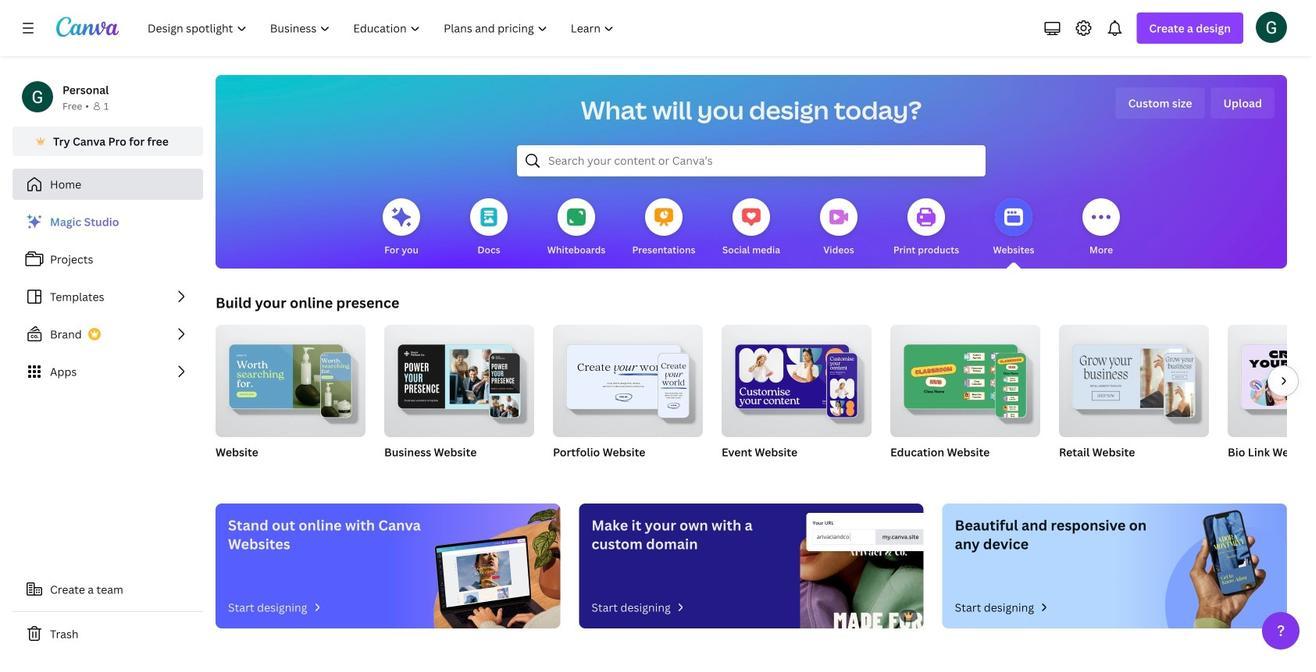 Task type: describe. For each thing, give the bounding box(es) containing it.
greg robinson image
[[1256, 12, 1288, 43]]

Search search field
[[549, 146, 955, 176]]



Task type: vqa. For each thing, say whether or not it's contained in the screenshot.
left 'how'
no



Task type: locate. For each thing, give the bounding box(es) containing it.
None search field
[[517, 145, 986, 177]]

top level navigation element
[[138, 13, 628, 44]]

list
[[13, 206, 203, 388]]

group
[[216, 319, 366, 480], [216, 319, 366, 438], [384, 319, 534, 480], [384, 319, 534, 438], [553, 319, 703, 480], [553, 319, 703, 438], [722, 319, 872, 480], [722, 319, 872, 438], [891, 325, 1041, 480], [891, 325, 1041, 438], [1060, 325, 1210, 480], [1228, 325, 1313, 480]]



